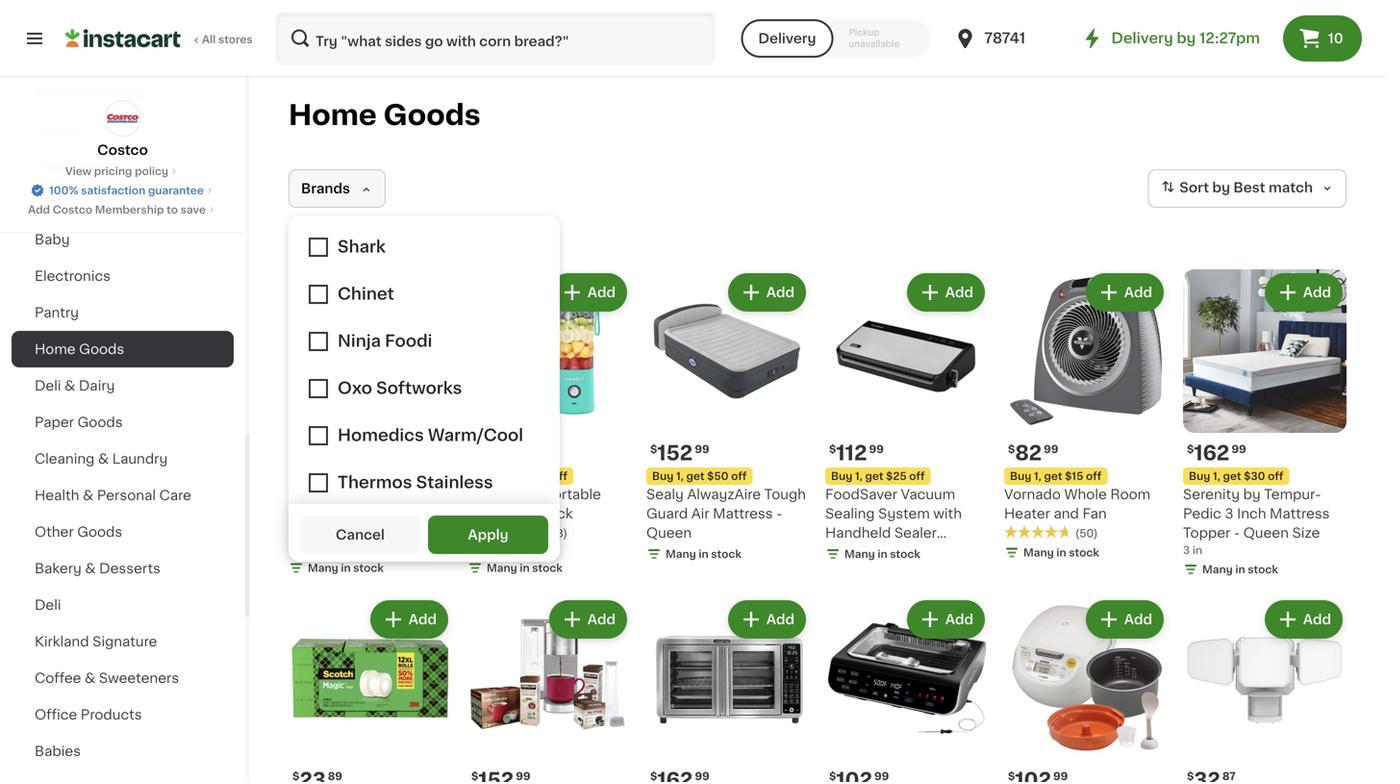 Task type: locate. For each thing, give the bounding box(es) containing it.
in down and
[[1057, 547, 1067, 558]]

goods
[[383, 102, 481, 129], [79, 343, 124, 356], [77, 416, 123, 429], [77, 525, 122, 539]]

- down inch in the bottom of the page
[[1234, 526, 1240, 540]]

1 vertical spatial 165
[[289, 544, 307, 554]]

frozen
[[35, 123, 80, 137]]

get left $20
[[507, 471, 526, 482]]

1 vertical spatial home
[[35, 343, 76, 356]]

1 horizontal spatial 10
[[1328, 32, 1344, 45]]

2 queen from the left
[[1244, 526, 1289, 540]]

home goods
[[289, 102, 481, 129], [35, 343, 124, 356]]

buy 1, get $50 off
[[652, 471, 747, 482]]

Best match Sort by field
[[1148, 169, 1347, 208]]

by down $30
[[1244, 488, 1261, 501]]

2 82 from the left
[[1015, 443, 1042, 463]]

82 up buy 1, get $15 off
[[1015, 443, 1042, 463]]

0 vertical spatial 2
[[532, 488, 541, 501]]

off right $50
[[731, 471, 747, 482]]

products
[[81, 708, 142, 722]]

mattress inside 'sealy alwayzaire tough guard air mattress - queen'
[[713, 507, 773, 521]]

stock down (693)
[[532, 563, 563, 573]]

1, down $ 152 99
[[676, 471, 684, 482]]

2 1, from the left
[[497, 471, 505, 482]]

1 vertical spatial 2
[[468, 544, 474, 554]]

delivery
[[1112, 31, 1174, 45], [759, 32, 816, 45]]

buy up blendjet
[[473, 471, 495, 482]]

buy up vornado
[[1010, 471, 1032, 482]]

in down topper
[[1193, 545, 1203, 556]]

1 vertical spatial costco
[[53, 204, 92, 215]]

buy 1, get $4.50 off
[[294, 471, 400, 482]]

6 1, from the left
[[1213, 471, 1221, 482]]

152
[[657, 443, 693, 463]]

portable
[[544, 488, 601, 501]]

2 deli from the top
[[35, 598, 61, 612]]

policy
[[135, 166, 168, 177]]

100%
[[49, 185, 78, 196]]

3 down topper
[[1183, 545, 1190, 556]]

tough
[[765, 488, 806, 501]]

deli down bakery
[[35, 598, 61, 612]]

1 horizontal spatial home
[[289, 102, 377, 129]]

other
[[35, 525, 74, 539]]

sealing
[[826, 507, 875, 521]]

& right bakery
[[85, 562, 96, 575]]

ct down dinner
[[354, 507, 367, 521]]

home down the pantry
[[35, 343, 76, 356]]

0 horizontal spatial 82
[[479, 443, 505, 463]]

4 1, from the left
[[855, 471, 863, 482]]

1 queen from the left
[[647, 526, 692, 540]]

ct down ",
[[310, 544, 321, 554]]

other goods
[[35, 525, 122, 539]]

82 up "buy 1, get $20 off"
[[479, 443, 505, 463]]

get for 152
[[686, 471, 705, 482]]

99 inside $ 82 99
[[1044, 444, 1059, 455]]

10 inside button
[[1328, 32, 1344, 45]]

6 off from the left
[[1268, 471, 1284, 482]]

mattress up size on the bottom
[[1270, 507, 1330, 521]]

deli for deli & dairy
[[35, 379, 61, 393]]

1 vertical spatial by
[[1213, 181, 1231, 195]]

26
[[300, 443, 326, 463], [328, 444, 342, 455]]

& left dairy
[[64, 379, 75, 393]]

&
[[87, 87, 98, 100], [64, 379, 75, 393], [98, 452, 109, 466], [83, 489, 94, 502], [85, 562, 96, 575], [85, 672, 96, 685]]

$ 82
[[471, 443, 505, 463]]

by for delivery
[[1177, 31, 1196, 45]]

0 horizontal spatial by
[[1177, 31, 1196, 45]]

4 off from the left
[[909, 471, 925, 482]]

4 get from the left
[[865, 471, 884, 482]]

1 horizontal spatial mattress
[[1270, 507, 1330, 521]]

delivery by 12:27pm
[[1112, 31, 1260, 45]]

queen down the guard
[[647, 526, 692, 540]]

buy up sealy
[[652, 471, 674, 482]]

many down topper
[[1203, 564, 1233, 575]]

1 vertical spatial -
[[1234, 526, 1240, 540]]

1 horizontal spatial 26
[[328, 444, 342, 455]]

1 horizontal spatial 82
[[1015, 443, 1042, 463]]

82 for $ 82
[[479, 443, 505, 463]]

1 horizontal spatial delivery
[[1112, 31, 1174, 45]]

162
[[1194, 443, 1230, 463]]

cancel
[[336, 528, 385, 542]]

sealy
[[647, 488, 684, 501]]

chinet dinner plates, 10 3/8 ", 165 ct
[[289, 488, 449, 521]]

$ inside $ 162 99
[[1187, 444, 1194, 455]]

buy down 112 in the bottom right of the page
[[831, 471, 853, 482]]

1 horizontal spatial 3
[[1225, 507, 1234, 521]]

5 get from the left
[[1044, 471, 1063, 482]]

off for 82
[[1086, 471, 1102, 482]]

5 buy from the left
[[1010, 471, 1032, 482]]

2 down $20
[[532, 488, 541, 501]]

kirkland signature link
[[12, 623, 234, 660]]

delivery inside button
[[759, 32, 816, 45]]

add
[[28, 204, 50, 215], [588, 286, 616, 299], [767, 286, 795, 299], [946, 286, 974, 299], [1125, 286, 1153, 299], [1303, 286, 1332, 299], [409, 613, 437, 626], [588, 613, 616, 626], [767, 613, 795, 626], [946, 613, 974, 626], [1125, 613, 1153, 626], [1303, 613, 1332, 626]]

to
[[167, 204, 178, 215]]

home up brands 'dropdown button'
[[289, 102, 377, 129]]

0 horizontal spatial 3
[[1183, 545, 1190, 556]]

product group
[[289, 269, 452, 580], [468, 269, 631, 580], [647, 269, 810, 566], [826, 269, 989, 566], [1004, 269, 1168, 564], [1183, 269, 1347, 581], [289, 597, 452, 782], [468, 597, 631, 782], [647, 597, 810, 782], [826, 597, 989, 782], [1004, 597, 1168, 782], [1183, 597, 1347, 782]]

165
[[327, 507, 350, 521], [289, 544, 307, 554]]

0 vertical spatial -
[[777, 507, 783, 521]]

whole
[[1065, 488, 1107, 501]]

cleaning
[[35, 452, 95, 466]]

3 buy from the left
[[652, 471, 674, 482]]

pricing
[[94, 166, 132, 177]]

1 horizontal spatial -
[[1234, 526, 1240, 540]]

0 horizontal spatial 10
[[434, 488, 449, 501]]

& left laundry
[[98, 452, 109, 466]]

costco down 100%
[[53, 204, 92, 215]]

1, up foodsaver
[[855, 471, 863, 482]]

& left candy
[[87, 87, 98, 100]]

vornado
[[1004, 488, 1061, 501]]

coffee & sweeteners link
[[12, 660, 234, 697]]

in down apply button
[[520, 563, 530, 573]]

coffee
[[35, 672, 81, 685]]

3 1, from the left
[[676, 471, 684, 482]]

1, up serenity
[[1213, 471, 1221, 482]]

1 mattress from the left
[[713, 507, 773, 521]]

costco up view pricing policy link
[[97, 143, 148, 157]]

165 right ",
[[327, 507, 350, 521]]

0 horizontal spatial mattress
[[713, 507, 773, 521]]

0 horizontal spatial ct
[[310, 544, 321, 554]]

0 horizontal spatial 2
[[468, 544, 474, 554]]

2 horizontal spatial ct
[[477, 544, 488, 554]]

mattress down the 'alwayzaire'
[[713, 507, 773, 521]]

coffee & sweeteners
[[35, 672, 179, 685]]

get left $30
[[1223, 471, 1242, 482]]

costco link
[[97, 100, 148, 160]]

1 82 from the left
[[479, 443, 505, 463]]

paper
[[35, 416, 74, 429]]

off up plates,
[[384, 471, 400, 482]]

delivery for delivery by 12:27pm
[[1112, 31, 1174, 45]]

78741
[[985, 31, 1026, 45]]

1,
[[318, 471, 326, 482], [497, 471, 505, 482], [676, 471, 684, 482], [855, 471, 863, 482], [1034, 471, 1042, 482], [1213, 471, 1221, 482]]

by left 12:27pm in the right of the page
[[1177, 31, 1196, 45]]

buy for 162
[[1189, 471, 1211, 482]]

baby link
[[12, 221, 234, 258]]

off right $20
[[552, 471, 568, 482]]

cancel button
[[300, 516, 420, 554]]

off right $25
[[909, 471, 925, 482]]

many in stock down handheld
[[845, 549, 921, 559]]

many down 2 ct
[[487, 563, 517, 573]]

$
[[471, 444, 479, 455], [650, 444, 657, 455], [829, 444, 836, 455], [1008, 444, 1015, 455], [1187, 444, 1194, 455], [292, 771, 300, 782], [471, 771, 479, 782], [650, 771, 657, 782], [829, 771, 836, 782], [1008, 771, 1015, 782], [1187, 771, 1194, 782]]

goods for 'home goods' link
[[79, 343, 124, 356]]

0 vertical spatial deli
[[35, 379, 61, 393]]

off right $30
[[1268, 471, 1284, 482]]

3 off from the left
[[731, 471, 747, 482]]

sealy alwayzaire tough guard air mattress - queen
[[647, 488, 806, 540]]

1, for 162
[[1213, 471, 1221, 482]]

many down handheld
[[845, 549, 875, 559]]

kirkland signature
[[35, 635, 157, 648]]

costco
[[97, 143, 148, 157], [53, 204, 92, 215]]

deli
[[35, 379, 61, 393], [35, 598, 61, 612]]

add costco membership to save
[[28, 204, 206, 215]]

0 vertical spatial 165
[[327, 507, 350, 521]]

6 buy from the left
[[1189, 471, 1211, 482]]

0 horizontal spatial delivery
[[759, 32, 816, 45]]

buy for 152
[[652, 471, 674, 482]]

goods for other goods link
[[77, 525, 122, 539]]

many down 165 ct
[[308, 563, 338, 573]]

in down air in the bottom of the page
[[699, 549, 709, 559]]

baby
[[35, 233, 70, 246]]

get left $25
[[865, 471, 884, 482]]

buy
[[294, 471, 316, 482], [473, 471, 495, 482], [652, 471, 674, 482], [831, 471, 853, 482], [1010, 471, 1032, 482], [1189, 471, 1211, 482]]

queen inside 'sealy alwayzaire tough guard air mattress - queen'
[[647, 526, 692, 540]]

2 down apply
[[468, 544, 474, 554]]

by inside serenity by tempur- pedic 3 inch mattress topper - queen size 3 in
[[1244, 488, 1261, 501]]

165 inside chinet dinner plates, 10 3/8 ", 165 ct
[[327, 507, 350, 521]]

in inside serenity by tempur- pedic 3 inch mattress topper - queen size 3 in
[[1193, 545, 1203, 556]]

1 vertical spatial home goods
[[35, 343, 124, 356]]

★★★★★
[[289, 526, 356, 539], [289, 526, 356, 539], [468, 526, 535, 539], [468, 526, 535, 539], [1004, 526, 1072, 539], [1004, 526, 1072, 539]]

0 horizontal spatial queen
[[647, 526, 692, 540]]

health & personal care link
[[12, 477, 234, 514]]

$ 152 99
[[650, 443, 710, 463]]

0 horizontal spatial -
[[777, 507, 783, 521]]

queen down inch in the bottom of the page
[[1244, 526, 1289, 540]]

1 vertical spatial 10
[[434, 488, 449, 501]]

99 inside $ 152 99
[[695, 444, 710, 455]]

sealer
[[895, 526, 937, 540]]

by for serenity
[[1244, 488, 1261, 501]]

ct down apply
[[477, 544, 488, 554]]

goods for paper goods link
[[77, 416, 123, 429]]

many in stock down (693)
[[487, 563, 563, 573]]

ct for $
[[477, 544, 488, 554]]

by right sort
[[1213, 181, 1231, 195]]

get for 162
[[1223, 471, 1242, 482]]

0 vertical spatial costco
[[97, 143, 148, 157]]

buy up chinet
[[294, 471, 316, 482]]

many
[[1024, 547, 1054, 558], [666, 549, 696, 559], [845, 549, 875, 559], [308, 563, 338, 573], [487, 563, 517, 573], [1203, 564, 1233, 575]]

stock
[[1069, 547, 1100, 558], [711, 549, 742, 559], [890, 549, 921, 559], [353, 563, 384, 573], [532, 563, 563, 573], [1248, 564, 1279, 575]]

165 down 3/8
[[289, 544, 307, 554]]

2 mattress from the left
[[1270, 507, 1330, 521]]

home goods up brands 'dropdown button'
[[289, 102, 481, 129]]

get left $15
[[1044, 471, 1063, 482]]

& right coffee
[[85, 672, 96, 685]]

brands
[[301, 182, 350, 195]]

view pricing policy
[[65, 166, 168, 177]]

1 deli from the top
[[35, 379, 61, 393]]

0 vertical spatial 3
[[1225, 507, 1234, 521]]

off right $15
[[1086, 471, 1102, 482]]

1 horizontal spatial queen
[[1244, 526, 1289, 540]]

1, up chinet
[[318, 471, 326, 482]]

0 vertical spatial 10
[[1328, 32, 1344, 45]]

78741 button
[[954, 12, 1069, 65]]

foodsaver vacuum sealing system with handheld sealer attachment
[[826, 488, 962, 559]]

Search field
[[277, 13, 714, 64]]

99
[[695, 444, 710, 455], [869, 444, 884, 455], [1044, 444, 1059, 455], [1232, 444, 1247, 455], [516, 771, 531, 782], [695, 771, 710, 782], [875, 771, 889, 782], [1054, 771, 1068, 782]]

4 buy from the left
[[831, 471, 853, 482]]

- down "tough"
[[777, 507, 783, 521]]

(693)
[[539, 528, 568, 539]]

buy for 112
[[831, 471, 853, 482]]

2 horizontal spatial by
[[1244, 488, 1261, 501]]

1, up vornado
[[1034, 471, 1042, 482]]

buy 1, get $25 off
[[831, 471, 925, 482]]

get left "$4.50"
[[329, 471, 347, 482]]

1 horizontal spatial 2
[[532, 488, 541, 501]]

& for cleaning
[[98, 452, 109, 466]]

by inside field
[[1213, 181, 1231, 195]]

1 horizontal spatial 165
[[327, 507, 350, 521]]

99 inside the $ 112 99
[[869, 444, 884, 455]]

5 off from the left
[[1086, 471, 1102, 482]]

deli for deli
[[35, 598, 61, 612]]

1 horizontal spatial by
[[1213, 181, 1231, 195]]

1 horizontal spatial costco
[[97, 143, 148, 157]]

home goods up deli & dairy
[[35, 343, 124, 356]]

2 vertical spatial by
[[1244, 488, 1261, 501]]

0 horizontal spatial home
[[35, 343, 76, 356]]

by
[[1177, 31, 1196, 45], [1213, 181, 1231, 195], [1244, 488, 1261, 501]]

instacart logo image
[[65, 27, 181, 50]]

0 vertical spatial home
[[289, 102, 377, 129]]

1 horizontal spatial ct
[[354, 507, 367, 521]]

1 horizontal spatial home goods
[[289, 102, 481, 129]]

1 vertical spatial 3
[[1183, 545, 1190, 556]]

off
[[384, 471, 400, 482], [552, 471, 568, 482], [731, 471, 747, 482], [909, 471, 925, 482], [1086, 471, 1102, 482], [1268, 471, 1284, 482]]

in down the cancel at the left bottom of the page
[[341, 563, 351, 573]]

10 inside chinet dinner plates, 10 3/8 ", 165 ct
[[434, 488, 449, 501]]

3 left inch in the bottom of the page
[[1225, 507, 1234, 521]]

deli up paper
[[35, 379, 61, 393]]

off for 162
[[1268, 471, 1284, 482]]

$ 162 99
[[1187, 443, 1247, 463]]

buy up serenity
[[1189, 471, 1211, 482]]

sweeteners
[[99, 672, 179, 685]]

0 vertical spatial by
[[1177, 31, 1196, 45]]

many down the heater
[[1024, 547, 1054, 558]]

5 1, from the left
[[1034, 471, 1042, 482]]

satisfaction
[[81, 185, 146, 196]]

get left $50
[[686, 471, 705, 482]]

6 get from the left
[[1223, 471, 1242, 482]]

& right health
[[83, 489, 94, 502]]

3 get from the left
[[686, 471, 705, 482]]

all stores
[[202, 34, 253, 45]]

1, up blendjet
[[497, 471, 505, 482]]

1 vertical spatial deli
[[35, 598, 61, 612]]

view
[[65, 166, 91, 177]]

2 ct
[[468, 544, 488, 554]]

None search field
[[275, 12, 716, 65]]

2-
[[526, 507, 540, 521]]

product group containing 112
[[826, 269, 989, 566]]

-
[[777, 507, 783, 521], [1234, 526, 1240, 540]]



Task type: describe. For each thing, give the bounding box(es) containing it.
stores
[[218, 34, 253, 45]]

add costco membership to save link
[[28, 202, 217, 217]]

candy
[[101, 87, 146, 100]]

sort
[[1180, 181, 1209, 195]]

$ 82 99
[[1008, 443, 1059, 463]]

mattress inside serenity by tempur- pedic 3 inch mattress topper - queen size 3 in
[[1270, 507, 1330, 521]]

- inside serenity by tempur- pedic 3 inch mattress topper - queen size 3 in
[[1234, 526, 1240, 540]]

$15
[[1065, 471, 1084, 482]]

dinner
[[337, 488, 382, 501]]

handheld
[[826, 526, 891, 540]]

office products link
[[12, 697, 234, 733]]

household
[[35, 160, 108, 173]]

(50)
[[1076, 528, 1098, 539]]

2 buy from the left
[[473, 471, 495, 482]]

many down the guard
[[666, 549, 696, 559]]

view pricing policy link
[[65, 164, 180, 179]]

air
[[692, 507, 710, 521]]

babies
[[35, 745, 81, 758]]

off for 112
[[909, 471, 925, 482]]

personal
[[97, 489, 156, 502]]

$30
[[1244, 471, 1266, 482]]

with
[[934, 507, 962, 521]]

signature
[[92, 635, 157, 648]]

stock down the cancel button
[[353, 563, 384, 573]]

& for deli
[[64, 379, 75, 393]]

100% satisfaction guarantee button
[[30, 179, 215, 198]]

& for health
[[83, 489, 94, 502]]

sort by
[[1180, 181, 1231, 195]]

pantry
[[35, 306, 79, 319]]

home goods link
[[12, 331, 234, 368]]

deli & dairy
[[35, 379, 115, 393]]

match
[[1269, 181, 1313, 195]]

0 horizontal spatial 26
[[300, 443, 326, 463]]

and
[[1054, 507, 1079, 521]]

99 inside $ 162 99
[[1232, 444, 1247, 455]]

many in stock down the cancel at the left bottom of the page
[[308, 563, 384, 573]]

deli & dairy link
[[12, 368, 234, 404]]

1, for 82
[[1034, 471, 1042, 482]]

ct for 26
[[310, 544, 321, 554]]

guard
[[647, 507, 688, 521]]

many in stock down air in the bottom of the page
[[666, 549, 742, 559]]

office
[[35, 708, 77, 722]]

1 get from the left
[[329, 471, 347, 482]]

delivery for delivery
[[759, 32, 816, 45]]

pack
[[540, 507, 573, 521]]

electronics link
[[12, 258, 234, 294]]

0 vertical spatial home goods
[[289, 102, 481, 129]]

bakery
[[35, 562, 82, 575]]

1, for 112
[[855, 471, 863, 482]]

blender,
[[468, 507, 523, 521]]

get for 82
[[1044, 471, 1063, 482]]

kirkland
[[35, 635, 89, 648]]

bakery & desserts link
[[12, 550, 234, 587]]

best match
[[1234, 181, 1313, 195]]

all stores link
[[65, 12, 254, 65]]

& for snacks
[[87, 87, 98, 100]]

dairy
[[79, 379, 115, 393]]

",
[[315, 507, 323, 521]]

blendjet 2 portable blender, 2-pack
[[468, 488, 601, 521]]

$ inside the $ 112 99
[[829, 444, 836, 455]]

laundry
[[112, 452, 168, 466]]

buy 1, get $15 off
[[1010, 471, 1102, 482]]

$25
[[886, 471, 907, 482]]

87
[[1223, 771, 1236, 782]]

2 get from the left
[[507, 471, 526, 482]]

costco logo image
[[104, 100, 141, 137]]

10 button
[[1283, 15, 1362, 62]]

blendjet
[[468, 488, 529, 501]]

$50
[[707, 471, 729, 482]]

in down handheld
[[878, 549, 888, 559]]

$4.50
[[349, 471, 382, 482]]

2 off from the left
[[552, 471, 568, 482]]

2 inside blendjet 2 portable blender, 2-pack
[[532, 488, 541, 501]]

attachment
[[826, 546, 906, 559]]

by for sort
[[1213, 181, 1231, 195]]

$ 112 99
[[829, 443, 884, 463]]

buy 1, get $30 off
[[1189, 471, 1284, 482]]

office products
[[35, 708, 142, 722]]

save
[[181, 204, 206, 215]]

3/8
[[289, 507, 312, 521]]

$20
[[528, 471, 549, 482]]

buy for 82
[[1010, 471, 1032, 482]]

ct inside chinet dinner plates, 10 3/8 ", 165 ct
[[354, 507, 367, 521]]

many in stock down (50) in the bottom of the page
[[1024, 547, 1100, 558]]

vacuum
[[901, 488, 956, 501]]

brands button
[[289, 169, 386, 208]]

cleaning & laundry link
[[12, 441, 234, 477]]

1 1, from the left
[[318, 471, 326, 482]]

off for 152
[[731, 471, 747, 482]]

snacks & candy link
[[12, 75, 234, 112]]

0 horizontal spatial home goods
[[35, 343, 124, 356]]

vornado whole room heater and fan
[[1004, 488, 1151, 521]]

- inside 'sealy alwayzaire tough guard air mattress - queen'
[[777, 507, 783, 521]]

stock down serenity by tempur- pedic 3 inch mattress topper - queen size 3 in on the bottom of page
[[1248, 564, 1279, 575]]

stock down (50) in the bottom of the page
[[1069, 547, 1100, 558]]

0 horizontal spatial 165
[[289, 544, 307, 554]]

paper goods
[[35, 416, 123, 429]]

babies link
[[12, 733, 234, 770]]

system
[[879, 507, 930, 521]]

service type group
[[741, 19, 931, 58]]

delivery by 12:27pm link
[[1081, 27, 1260, 50]]

snacks & candy
[[35, 87, 146, 100]]

health & personal care
[[35, 489, 191, 502]]

$ inside $ 82 99
[[1008, 444, 1015, 455]]

product group containing 152
[[647, 269, 810, 566]]

delivery button
[[741, 19, 834, 58]]

112
[[836, 443, 867, 463]]

get for 112
[[865, 471, 884, 482]]

& for bakery
[[85, 562, 96, 575]]

1 buy from the left
[[294, 471, 316, 482]]

89
[[328, 771, 342, 782]]

heater
[[1004, 507, 1051, 521]]

household link
[[12, 148, 234, 185]]

$ inside $ 152 99
[[650, 444, 657, 455]]

guarantee
[[148, 185, 204, 196]]

bakery & desserts
[[35, 562, 161, 575]]

& for coffee
[[85, 672, 96, 685]]

stock down 'sealy alwayzaire tough guard air mattress - queen'
[[711, 549, 742, 559]]

fan
[[1083, 507, 1107, 521]]

0 horizontal spatial costco
[[53, 204, 92, 215]]

$ inside $ 82
[[471, 444, 479, 455]]

queen inside serenity by tempur- pedic 3 inch mattress topper - queen size 3 in
[[1244, 526, 1289, 540]]

1 off from the left
[[384, 471, 400, 482]]

product group containing 26
[[289, 269, 452, 580]]

many in stock down topper
[[1203, 564, 1279, 575]]

product group containing 162
[[1183, 269, 1347, 581]]

stock down sealer
[[890, 549, 921, 559]]

best
[[1234, 181, 1266, 195]]

1, for 152
[[676, 471, 684, 482]]

82 for $ 82 99
[[1015, 443, 1042, 463]]

in down serenity by tempur- pedic 3 inch mattress topper - queen size 3 in on the bottom of page
[[1236, 564, 1246, 575]]

26 inside 26 26
[[328, 444, 342, 455]]

plates,
[[385, 488, 431, 501]]

12:27pm
[[1200, 31, 1260, 45]]



Task type: vqa. For each thing, say whether or not it's contained in the screenshot.
Rice at bottom
no



